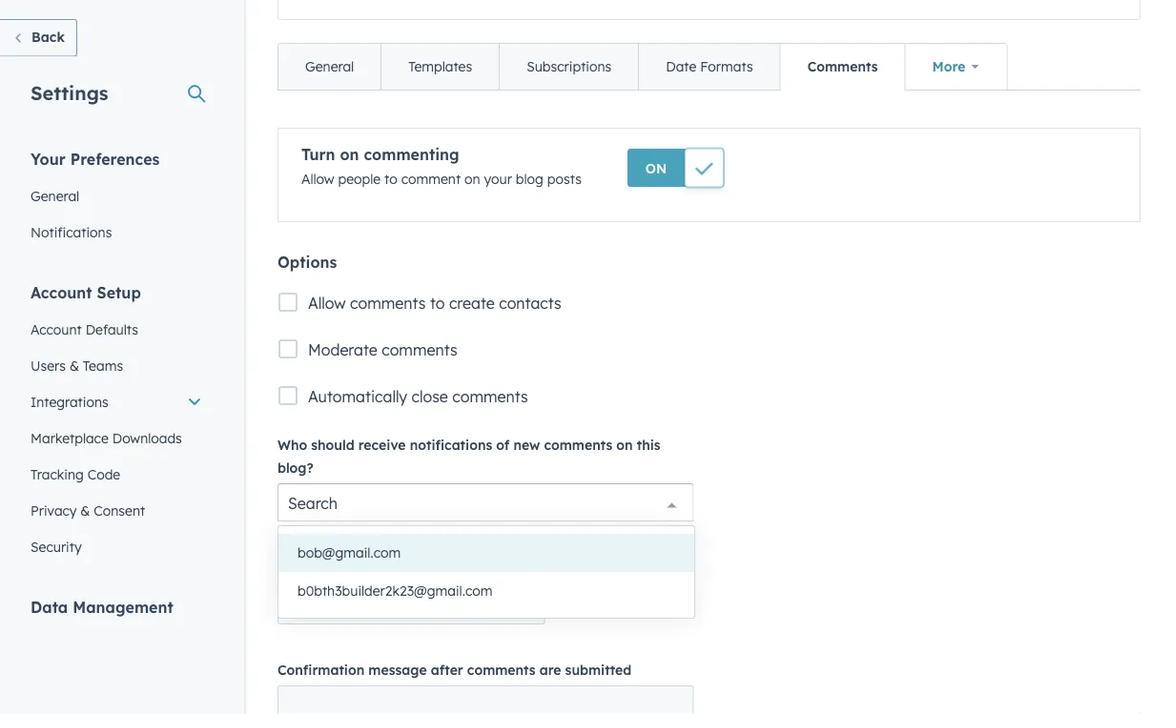 Task type: vqa. For each thing, say whether or not it's contained in the screenshot.
bottom the of
yes



Task type: locate. For each thing, give the bounding box(es) containing it.
number of levels comments can thread
[[277, 563, 536, 580]]

1 vertical spatial on
[[464, 171, 480, 188]]

code
[[87, 466, 120, 483]]

of inside who should receive notifications of new comments on this blog?
[[496, 437, 510, 454]]

allow down turn
[[301, 171, 334, 188]]

after
[[431, 662, 463, 679]]

1 horizontal spatial on
[[464, 171, 480, 188]]

to
[[384, 171, 397, 188], [430, 294, 445, 313]]

account
[[31, 283, 92, 302], [31, 321, 82, 338]]

list box
[[278, 527, 694, 618]]

account up account defaults
[[31, 283, 92, 302]]

comments right new
[[544, 437, 612, 454]]

your preferences
[[31, 149, 160, 168]]

0 vertical spatial to
[[384, 171, 397, 188]]

privacy
[[31, 502, 77, 519]]

to left create
[[430, 294, 445, 313]]

1 vertical spatial &
[[80, 502, 90, 519]]

on for commenting
[[464, 171, 480, 188]]

settings
[[31, 81, 108, 104]]

1 horizontal spatial general
[[305, 59, 354, 75]]

allow
[[301, 171, 334, 188], [308, 294, 346, 313]]

0 horizontal spatial &
[[69, 357, 79, 374]]

1 horizontal spatial of
[[496, 437, 510, 454]]

moderate
[[308, 341, 377, 360]]

formats
[[700, 59, 753, 75]]

0 vertical spatial &
[[69, 357, 79, 374]]

of
[[496, 437, 510, 454], [335, 563, 348, 580]]

receive
[[358, 437, 406, 454]]

thread
[[493, 563, 536, 580]]

marketplace downloads link
[[19, 420, 214, 456]]

0 horizontal spatial general
[[31, 187, 79, 204]]

1 vertical spatial of
[[335, 563, 348, 580]]

general inside button
[[305, 59, 354, 75]]

notifications
[[410, 437, 492, 454]]

new
[[513, 437, 540, 454]]

templates button
[[381, 44, 499, 90]]

on for receive
[[616, 437, 633, 454]]

notifications link
[[19, 214, 214, 250]]

integrations
[[31, 393, 108, 410]]

templates
[[408, 59, 472, 75]]

of down bob@gmail.com
[[335, 563, 348, 580]]

1 vertical spatial general
[[31, 187, 79, 204]]

to inside turn on commenting allow people to comment on your blog posts
[[384, 171, 397, 188]]

data management
[[31, 597, 173, 617]]

None field
[[288, 484, 302, 522]]

comments
[[350, 294, 426, 313], [382, 341, 457, 360], [452, 388, 528, 407], [544, 437, 612, 454], [393, 563, 461, 580], [467, 662, 536, 679]]

0 horizontal spatial of
[[335, 563, 348, 580]]

who should receive notifications of new comments on this blog?
[[277, 437, 660, 477]]

0 vertical spatial on
[[340, 145, 359, 164]]

general inside your preferences "element"
[[31, 187, 79, 204]]

2 horizontal spatial on
[[616, 437, 633, 454]]

moderate comments
[[308, 341, 457, 360]]

on
[[645, 160, 667, 177]]

date formats
[[666, 59, 753, 75]]

integrations button
[[19, 384, 214, 420]]

blog?
[[277, 460, 314, 477]]

on left this on the bottom right of page
[[616, 437, 633, 454]]

back link
[[0, 19, 77, 57]]

on up people
[[340, 145, 359, 164]]

0 vertical spatial of
[[496, 437, 510, 454]]

1 horizontal spatial &
[[80, 502, 90, 519]]

&
[[69, 357, 79, 374], [80, 502, 90, 519]]

b0bth3builder2k23@gmail.com button
[[278, 573, 694, 611]]

& right privacy
[[80, 502, 90, 519]]

0 vertical spatial account
[[31, 283, 92, 302]]

general link
[[19, 178, 214, 214]]

1 account from the top
[[31, 283, 92, 302]]

commenting
[[364, 145, 459, 164]]

general for general link
[[31, 187, 79, 204]]

0 horizontal spatial to
[[384, 171, 397, 188]]

b0bth3builder2k23@gmail.com
[[298, 583, 493, 600]]

1 vertical spatial account
[[31, 321, 82, 338]]

& for users
[[69, 357, 79, 374]]

back
[[31, 29, 65, 45]]

people
[[338, 171, 381, 188]]

account setup element
[[19, 282, 214, 565]]

contacts
[[499, 294, 561, 313]]

general up turn
[[305, 59, 354, 75]]

marketplace
[[31, 430, 109, 446]]

levels
[[352, 563, 389, 580]]

0 vertical spatial allow
[[301, 171, 334, 188]]

defaults
[[86, 321, 138, 338]]

1 vertical spatial allow
[[308, 294, 346, 313]]

of left new
[[496, 437, 510, 454]]

allow down options on the top
[[308, 294, 346, 313]]

1 vertical spatial to
[[430, 294, 445, 313]]

general down your
[[31, 187, 79, 204]]

to right people
[[384, 171, 397, 188]]

users
[[31, 357, 66, 374]]

account for account setup
[[31, 283, 92, 302]]

turn
[[301, 145, 335, 164]]

account up users
[[31, 321, 82, 338]]

your preferences element
[[19, 148, 214, 250]]

setup
[[97, 283, 141, 302]]

account inside account defaults link
[[31, 321, 82, 338]]

& right users
[[69, 357, 79, 374]]

on left your
[[464, 171, 480, 188]]

navigation
[[277, 43, 1007, 91]]

users & teams link
[[19, 348, 214, 384]]

comments left are on the left bottom
[[467, 662, 536, 679]]

2 vertical spatial on
[[616, 437, 633, 454]]

comments up b0bth3builder2k23@gmail.com
[[393, 563, 461, 580]]

on inside who should receive notifications of new comments on this blog?
[[616, 437, 633, 454]]

on
[[340, 145, 359, 164], [464, 171, 480, 188], [616, 437, 633, 454]]

create
[[449, 294, 495, 313]]

this
[[637, 437, 660, 454]]

should
[[311, 437, 354, 454]]

1
[[288, 596, 295, 616]]

privacy & consent link
[[19, 493, 214, 529]]

general
[[305, 59, 354, 75], [31, 187, 79, 204]]

your
[[31, 149, 66, 168]]

management
[[73, 597, 173, 617]]

comments button
[[780, 44, 904, 90]]

users & teams
[[31, 357, 123, 374]]

privacy & consent
[[31, 502, 145, 519]]

0 vertical spatial general
[[305, 59, 354, 75]]

2 account from the top
[[31, 321, 82, 338]]

1 horizontal spatial to
[[430, 294, 445, 313]]

options
[[277, 253, 337, 272]]

close
[[412, 388, 448, 407]]



Task type: describe. For each thing, give the bounding box(es) containing it.
submitted
[[565, 662, 631, 679]]

number
[[277, 563, 331, 580]]

search
[[288, 494, 337, 514]]

comments
[[807, 59, 878, 75]]

confirmation message after comments are submitted
[[277, 662, 631, 679]]

date
[[666, 59, 696, 75]]

bob@gmail.com button
[[278, 534, 694, 573]]

general for general button
[[305, 59, 354, 75]]

posts
[[547, 171, 582, 188]]

more
[[932, 59, 966, 75]]

comments inside who should receive notifications of new comments on this blog?
[[544, 437, 612, 454]]

account setup
[[31, 283, 141, 302]]

automatically close comments
[[308, 388, 528, 407]]

who
[[277, 437, 307, 454]]

teams
[[83, 357, 123, 374]]

general button
[[278, 44, 381, 90]]

notifications
[[31, 224, 112, 240]]

can
[[465, 563, 489, 580]]

comment
[[401, 171, 461, 188]]

your
[[484, 171, 512, 188]]

tracking code
[[31, 466, 120, 483]]

tracking code link
[[19, 456, 214, 493]]

downloads
[[112, 430, 182, 446]]

list box containing bob@gmail.com
[[278, 527, 694, 618]]

allow inside turn on commenting allow people to comment on your blog posts
[[301, 171, 334, 188]]

confirmation
[[277, 662, 365, 679]]

comments right close
[[452, 388, 528, 407]]

account for account defaults
[[31, 321, 82, 338]]

more button
[[904, 44, 1006, 90]]

tracking
[[31, 466, 84, 483]]

preferences
[[70, 149, 160, 168]]

blog
[[516, 171, 543, 188]]

account defaults link
[[19, 311, 214, 348]]

message
[[368, 662, 427, 679]]

data
[[31, 597, 68, 617]]

turn on commenting allow people to comment on your blog posts
[[301, 145, 582, 188]]

marketplace downloads
[[31, 430, 182, 446]]

comments up moderate comments
[[350, 294, 426, 313]]

bob@gmail.com
[[298, 545, 401, 562]]

allow comments to create contacts
[[308, 294, 561, 313]]

consent
[[94, 502, 145, 519]]

account defaults
[[31, 321, 138, 338]]

security link
[[19, 529, 214, 565]]

& for privacy
[[80, 502, 90, 519]]

date formats button
[[638, 44, 780, 90]]

comments up automatically close comments
[[382, 341, 457, 360]]

subscriptions button
[[499, 44, 638, 90]]

1 button
[[277, 587, 545, 625]]

security
[[31, 538, 82, 555]]

navigation containing general
[[277, 43, 1007, 91]]

automatically
[[308, 388, 407, 407]]

0 horizontal spatial on
[[340, 145, 359, 164]]

are
[[539, 662, 561, 679]]

subscriptions
[[527, 59, 611, 75]]



